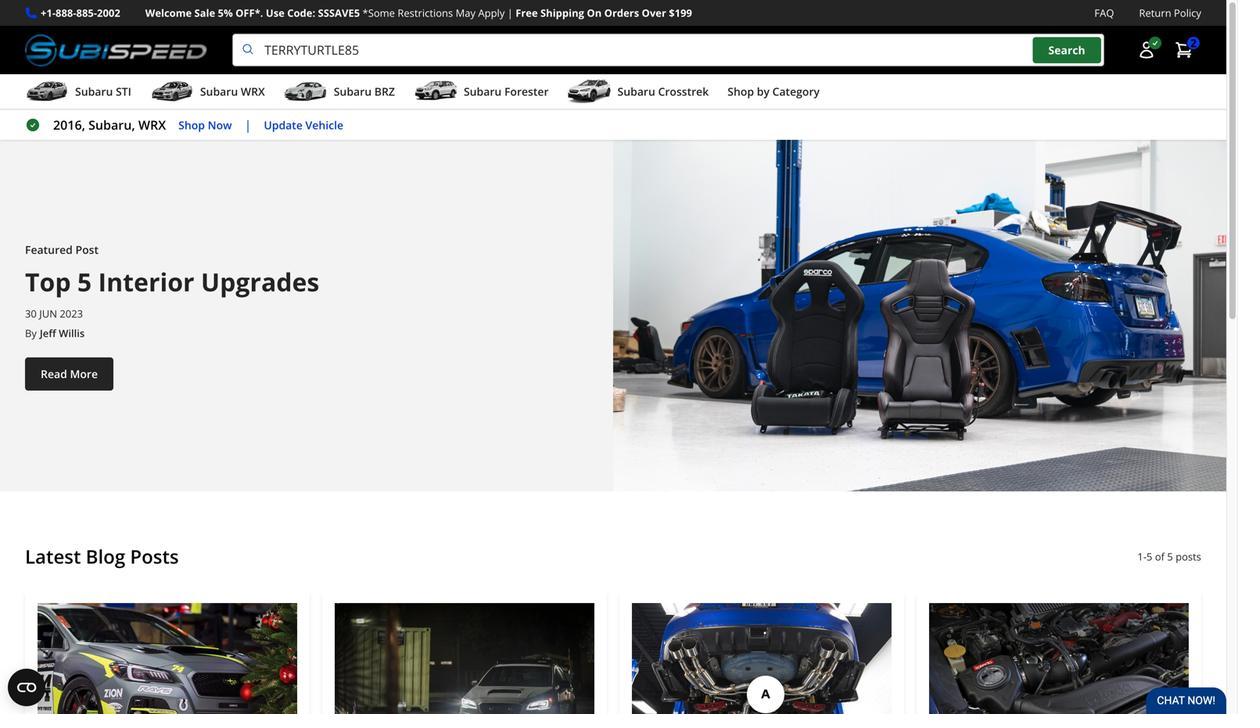 Task type: vqa. For each thing, say whether or not it's contained in the screenshot.
15+
no



Task type: locate. For each thing, give the bounding box(es) containing it.
may
[[456, 6, 476, 20]]

welcome sale 5% off*. use code: sssave5 *some restrictions may apply | free shipping on orders over $199
[[145, 6, 692, 20]]

subaru brz
[[334, 84, 395, 99]]

by
[[757, 84, 770, 99]]

shop for shop now
[[178, 118, 205, 132]]

interior
[[98, 265, 194, 299]]

5 subaru from the left
[[617, 84, 655, 99]]

post
[[75, 242, 99, 257]]

5 inside top 5 interior upgrades 30 jun 2023 by jeff willis
[[77, 265, 92, 299]]

faq
[[1095, 6, 1114, 20]]

wrx
[[241, 84, 265, 99], [138, 117, 166, 133]]

shop inside shop now "link"
[[178, 118, 205, 132]]

5 for 1-
[[1147, 550, 1152, 564]]

button image
[[1137, 41, 1156, 60]]

0 horizontal spatial 5
[[77, 265, 92, 299]]

subaru right 'a subaru crosstrek thumbnail image'
[[617, 84, 655, 99]]

0 horizontal spatial shop
[[178, 118, 205, 132]]

4 subaru from the left
[[464, 84, 502, 99]]

1 horizontal spatial |
[[507, 6, 513, 20]]

shop by category button
[[728, 78, 820, 109]]

category
[[772, 84, 820, 99]]

shop
[[728, 84, 754, 99], [178, 118, 205, 132]]

blog
[[86, 544, 125, 570]]

of
[[1155, 550, 1165, 564]]

shop inside shop by category dropdown button
[[728, 84, 754, 99]]

subaru for subaru wrx
[[200, 84, 238, 99]]

1 vertical spatial |
[[244, 117, 251, 133]]

off*.
[[235, 6, 263, 20]]

shop for shop by category
[[728, 84, 754, 99]]

subaru left sti
[[75, 84, 113, 99]]

1 subaru from the left
[[75, 84, 113, 99]]

posts
[[130, 544, 179, 570]]

policy
[[1174, 6, 1201, 20]]

featured post
[[25, 242, 99, 257]]

faq link
[[1095, 5, 1114, 21]]

0 vertical spatial shop
[[728, 84, 754, 99]]

top 5 interior upgrades 30 jun 2023 by jeff willis
[[25, 265, 319, 341]]

1-5 of 5 posts
[[1138, 550, 1201, 564]]

latest blog posts
[[25, 544, 179, 570]]

5 left of at bottom right
[[1147, 550, 1152, 564]]

shipping
[[540, 6, 584, 20]]

2
[[1190, 35, 1197, 50]]

wrx up update
[[241, 84, 265, 99]]

1 horizontal spatial shop
[[728, 84, 754, 99]]

2016, subaru, wrx
[[53, 117, 166, 133]]

885-
[[76, 6, 97, 20]]

willis
[[59, 327, 85, 341]]

by
[[25, 327, 37, 341]]

shop left now
[[178, 118, 205, 132]]

now
[[208, 118, 232, 132]]

latest
[[25, 544, 81, 570]]

5
[[77, 265, 92, 299], [1147, 550, 1152, 564], [1167, 550, 1173, 564]]

on
[[587, 6, 602, 20]]

top
[[25, 265, 71, 299]]

a subaru crosstrek thumbnail image image
[[567, 80, 611, 103]]

subaru
[[75, 84, 113, 99], [200, 84, 238, 99], [334, 84, 372, 99], [464, 84, 502, 99], [617, 84, 655, 99]]

1 horizontal spatial 5
[[1147, 550, 1152, 564]]

| right now
[[244, 117, 251, 133]]

1 horizontal spatial wrx
[[241, 84, 265, 99]]

1-
[[1138, 550, 1147, 564]]

read
[[41, 367, 67, 381]]

subaru left "forester"
[[464, 84, 502, 99]]

3 subaru from the left
[[334, 84, 372, 99]]

fallback image - no image provided image
[[613, 140, 1226, 492], [38, 604, 297, 715], [335, 604, 594, 715], [632, 604, 892, 715], [929, 604, 1189, 715]]

search
[[1048, 43, 1085, 57]]

subaru,
[[88, 117, 135, 133]]

0 horizontal spatial |
[[244, 117, 251, 133]]

$199
[[669, 6, 692, 20]]

| left free
[[507, 6, 513, 20]]

subispeed logo image
[[25, 34, 207, 67]]

subaru inside dropdown button
[[200, 84, 238, 99]]

+1-888-885-2002 link
[[41, 5, 120, 21]]

|
[[507, 6, 513, 20], [244, 117, 251, 133]]

shop left by
[[728, 84, 754, 99]]

forester
[[504, 84, 549, 99]]

subaru up now
[[200, 84, 238, 99]]

2 button
[[1167, 35, 1201, 66]]

search input field
[[232, 34, 1104, 67]]

2 subaru from the left
[[200, 84, 238, 99]]

restrictions
[[398, 6, 453, 20]]

5%
[[218, 6, 233, 20]]

a subaru brz thumbnail image image
[[284, 80, 328, 103]]

+1-888-885-2002
[[41, 6, 120, 20]]

update
[[264, 118, 303, 132]]

subaru crosstrek button
[[567, 78, 709, 109]]

featured
[[25, 242, 73, 257]]

brz
[[374, 84, 395, 99]]

vehicle
[[305, 118, 343, 132]]

open widget image
[[8, 669, 45, 707]]

apply
[[478, 6, 505, 20]]

0 horizontal spatial wrx
[[138, 117, 166, 133]]

0 vertical spatial |
[[507, 6, 513, 20]]

0 vertical spatial wrx
[[241, 84, 265, 99]]

read more
[[41, 367, 98, 381]]

subaru left 'brz'
[[334, 84, 372, 99]]

wrx down a subaru wrx thumbnail image
[[138, 117, 166, 133]]

5 right of at bottom right
[[1167, 550, 1173, 564]]

5 down the post
[[77, 265, 92, 299]]

1 vertical spatial shop
[[178, 118, 205, 132]]



Task type: describe. For each thing, give the bounding box(es) containing it.
subaru for subaru sti
[[75, 84, 113, 99]]

wrx inside dropdown button
[[241, 84, 265, 99]]

shop by category
[[728, 84, 820, 99]]

search button
[[1033, 37, 1101, 63]]

sti
[[116, 84, 131, 99]]

subaru for subaru brz
[[334, 84, 372, 99]]

update vehicle button
[[264, 116, 343, 134]]

subaru forester button
[[414, 78, 549, 109]]

sale
[[194, 6, 215, 20]]

subaru sti button
[[25, 78, 131, 109]]

5 for top
[[77, 265, 92, 299]]

subaru brz button
[[284, 78, 395, 109]]

code:
[[287, 6, 315, 20]]

2002
[[97, 6, 120, 20]]

posts
[[1176, 550, 1201, 564]]

2016,
[[53, 117, 85, 133]]

subaru crosstrek
[[617, 84, 709, 99]]

+1-
[[41, 6, 56, 20]]

return
[[1139, 6, 1171, 20]]

shop now
[[178, 118, 232, 132]]

free
[[516, 6, 538, 20]]

shop now link
[[178, 116, 232, 134]]

888-
[[56, 6, 76, 20]]

upgrades
[[201, 265, 319, 299]]

2 horizontal spatial 5
[[1167, 550, 1173, 564]]

sssave5
[[318, 6, 360, 20]]

*some
[[363, 6, 395, 20]]

welcome
[[145, 6, 192, 20]]

30
[[25, 307, 37, 321]]

1 vertical spatial wrx
[[138, 117, 166, 133]]

orders
[[604, 6, 639, 20]]

return policy link
[[1139, 5, 1201, 21]]

2023
[[60, 307, 83, 321]]

update vehicle
[[264, 118, 343, 132]]

a subaru wrx thumbnail image image
[[150, 80, 194, 103]]

jun
[[39, 307, 57, 321]]

subaru wrx button
[[150, 78, 265, 109]]

a subaru forester thumbnail image image
[[414, 80, 458, 103]]

jeff
[[40, 327, 56, 341]]

more
[[70, 367, 98, 381]]

over
[[642, 6, 666, 20]]

read more link
[[25, 358, 113, 391]]

a subaru sti thumbnail image image
[[25, 80, 69, 103]]

use
[[266, 6, 285, 20]]

subaru for subaru forester
[[464, 84, 502, 99]]

subaru forester
[[464, 84, 549, 99]]

subaru for subaru crosstrek
[[617, 84, 655, 99]]

subaru wrx
[[200, 84, 265, 99]]

subaru sti
[[75, 84, 131, 99]]

crosstrek
[[658, 84, 709, 99]]

return policy
[[1139, 6, 1201, 20]]



